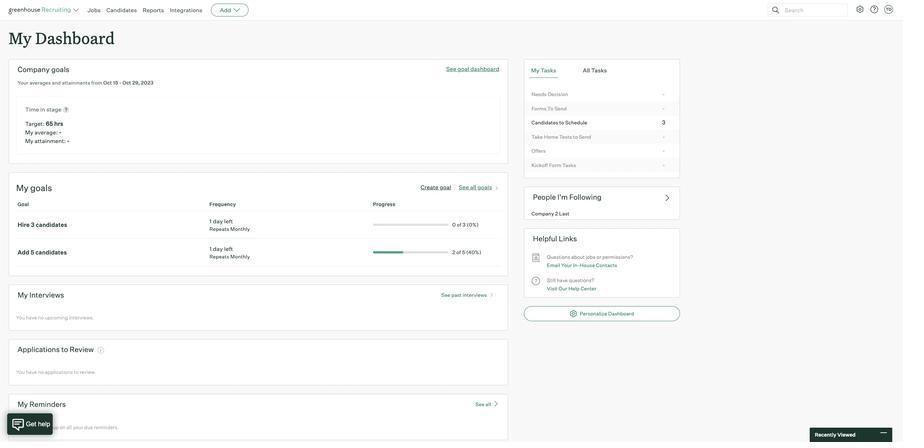 Task type: locate. For each thing, give the bounding box(es) containing it.
time
[[25, 106, 39, 113]]

have inside still have questions? visit our help center
[[557, 277, 568, 284]]

0 horizontal spatial oct
[[103, 80, 112, 86]]

0 vertical spatial candidates
[[106, 6, 137, 14]]

goal for create
[[440, 184, 451, 191]]

your averages and attainments from oct 15 - oct 29, 2023
[[18, 80, 154, 86]]

0 vertical spatial candidates
[[36, 221, 67, 228]]

1 vertical spatial left
[[224, 245, 233, 252]]

td button
[[883, 4, 895, 15]]

goal right create
[[440, 184, 451, 191]]

2 inside company 2 last link
[[555, 211, 558, 217]]

monthly
[[230, 226, 250, 232], [230, 254, 250, 260]]

you down 'applications'
[[16, 369, 25, 375]]

email
[[547, 262, 560, 268]]

1 horizontal spatial all
[[470, 184, 476, 191]]

1 day left repeats monthly for hire 3 candidates
[[210, 218, 250, 232]]

candidates for candidates
[[106, 6, 137, 14]]

0 horizontal spatial 3
[[31, 221, 35, 228]]

1 vertical spatial of
[[457, 249, 461, 255]]

day
[[213, 218, 223, 225], [213, 245, 223, 252]]

1 vertical spatial company
[[532, 211, 554, 217]]

0 vertical spatial 2
[[555, 211, 558, 217]]

0 horizontal spatial send
[[555, 105, 567, 111]]

to up take home tests to send
[[560, 120, 564, 126]]

visit our help center link
[[547, 285, 597, 293]]

have down my interviews
[[26, 315, 37, 321]]

td
[[886, 7, 892, 12]]

all tasks button
[[581, 63, 609, 78]]

3
[[662, 119, 666, 126], [31, 221, 35, 228], [463, 222, 466, 228]]

1 horizontal spatial 2
[[555, 211, 558, 217]]

1 for hire 3 candidates
[[210, 218, 212, 225]]

5 left (40%)
[[462, 249, 465, 255]]

add
[[220, 6, 231, 14], [18, 249, 29, 256]]

0 vertical spatial have
[[557, 277, 568, 284]]

-
[[119, 80, 122, 86], [663, 90, 665, 98], [663, 105, 665, 112], [59, 129, 62, 136], [663, 133, 665, 140], [67, 137, 70, 144], [663, 147, 665, 154], [663, 161, 665, 169]]

repeats
[[210, 226, 229, 232], [210, 254, 229, 260]]

progress bar
[[373, 224, 449, 226], [328, 251, 449, 254]]

all
[[470, 184, 476, 191], [486, 401, 491, 407], [67, 424, 72, 430]]

add for add
[[220, 6, 231, 14]]

1 vertical spatial progress bar
[[328, 251, 449, 254]]

2 day from the top
[[213, 245, 223, 252]]

of left (40%)
[[457, 249, 461, 255]]

1 vertical spatial monthly
[[230, 254, 250, 260]]

1 vertical spatial add
[[18, 249, 29, 256]]

see all goals link
[[459, 182, 501, 191]]

candidates for add 5 candidates
[[35, 249, 67, 256]]

0 vertical spatial left
[[224, 218, 233, 225]]

progress
[[373, 201, 396, 207]]

0 horizontal spatial dashboard
[[35, 27, 115, 48]]

tasks right form
[[563, 162, 576, 168]]

personalize dashboard
[[580, 311, 634, 317]]

dashboard
[[471, 65, 499, 73]]

past
[[452, 292, 462, 298]]

see all link
[[476, 400, 499, 407]]

0 horizontal spatial company
[[18, 65, 50, 74]]

center
[[581, 285, 597, 292]]

0 vertical spatial company
[[18, 65, 50, 74]]

2 left from the top
[[224, 245, 233, 252]]

0 horizontal spatial 5
[[31, 249, 34, 256]]

to right tests
[[573, 134, 578, 140]]

send right to
[[555, 105, 567, 111]]

permissions?
[[603, 254, 633, 260]]

contacts
[[596, 262, 617, 268]]

1 vertical spatial send
[[579, 134, 591, 140]]

integrations
[[170, 6, 202, 14]]

no left 'applications'
[[38, 369, 44, 375]]

(0%)
[[467, 222, 479, 228]]

all for see all
[[486, 401, 491, 407]]

tab list
[[530, 63, 675, 78]]

of for hire 3 candidates
[[457, 222, 462, 228]]

to left review.
[[74, 369, 79, 375]]

1 vertical spatial dashboard
[[608, 311, 634, 317]]

company 2 last link
[[525, 207, 680, 220]]

all inside 'link'
[[486, 401, 491, 407]]

2 repeats from the top
[[210, 254, 229, 260]]

1 vertical spatial have
[[26, 315, 37, 321]]

0 vertical spatial send
[[555, 105, 567, 111]]

1 left from the top
[[224, 218, 233, 225]]

have down 'applications'
[[26, 369, 37, 375]]

1 horizontal spatial tasks
[[563, 162, 576, 168]]

repeats for hire 3 candidates
[[210, 226, 229, 232]]

tasks
[[541, 67, 557, 74], [591, 67, 607, 74], [563, 162, 576, 168]]

2 left (40%)
[[452, 249, 455, 255]]

1 1 day left repeats monthly from the top
[[210, 218, 250, 232]]

2
[[555, 211, 558, 217], [452, 249, 455, 255]]

2 you from the top
[[16, 369, 25, 375]]

0 horizontal spatial all
[[67, 424, 72, 430]]

td button
[[885, 5, 893, 14]]

tasks right all
[[591, 67, 607, 74]]

you for you have no applications to review.
[[16, 369, 25, 375]]

0 vertical spatial progress bar
[[373, 224, 449, 226]]

1 horizontal spatial candidates
[[532, 120, 558, 126]]

1 oct from the left
[[103, 80, 112, 86]]

visit
[[547, 285, 558, 292]]

1 vertical spatial you
[[16, 369, 25, 375]]

take home tests to send
[[532, 134, 591, 140]]

1 horizontal spatial oct
[[123, 80, 131, 86]]

1 vertical spatial day
[[213, 245, 223, 252]]

2 vertical spatial have
[[26, 369, 37, 375]]

have for upcoming
[[26, 315, 37, 321]]

0 vertical spatial 1
[[210, 218, 212, 225]]

1 repeats from the top
[[210, 226, 229, 232]]

see for my interviews
[[442, 292, 450, 298]]

0 horizontal spatial tasks
[[541, 67, 557, 74]]

0 horizontal spatial goal
[[440, 184, 451, 191]]

progress bar for add 5 candidates
[[328, 251, 449, 254]]

0 vertical spatial all
[[470, 184, 476, 191]]

2 monthly from the top
[[230, 254, 250, 260]]

1 you from the top
[[16, 315, 25, 321]]

see goal dashboard link
[[446, 65, 499, 73]]

viewed
[[838, 432, 856, 438]]

of right 0
[[457, 222, 462, 228]]

1 vertical spatial all
[[486, 401, 491, 407]]

helpful
[[533, 234, 557, 243]]

your left in-
[[561, 262, 572, 268]]

15
[[113, 80, 118, 86]]

2 1 from the top
[[210, 245, 212, 252]]

1 vertical spatial candidates
[[35, 249, 67, 256]]

you have no upcoming interviews.
[[16, 315, 94, 321]]

candidates
[[106, 6, 137, 14], [532, 120, 558, 126]]

schedule
[[565, 120, 587, 126]]

questions
[[547, 254, 570, 260]]

my inside button
[[531, 67, 540, 74]]

2 no from the top
[[38, 369, 44, 375]]

1 vertical spatial your
[[561, 262, 572, 268]]

add for add 5 candidates
[[18, 249, 29, 256]]

your
[[18, 80, 28, 86], [561, 262, 572, 268]]

1 vertical spatial no
[[38, 369, 44, 375]]

1 horizontal spatial goal
[[458, 65, 469, 73]]

goal
[[458, 65, 469, 73], [440, 184, 451, 191]]

0 of 3 (0%)
[[452, 222, 479, 228]]

0 vertical spatial day
[[213, 218, 223, 225]]

1 day from the top
[[213, 218, 223, 225]]

form
[[549, 162, 561, 168]]

due
[[84, 424, 93, 430]]

see for company goals
[[446, 65, 457, 73]]

candidates for hire 3 candidates
[[36, 221, 67, 228]]

1 no from the top
[[38, 315, 44, 321]]

tab list containing my tasks
[[530, 63, 675, 78]]

tests
[[559, 134, 572, 140]]

still
[[547, 277, 556, 284]]

from
[[91, 80, 102, 86]]

my for tasks
[[531, 67, 540, 74]]

my for dashboard
[[9, 27, 32, 48]]

repeats for add 5 candidates
[[210, 254, 229, 260]]

2 1 day left repeats monthly from the top
[[210, 245, 250, 260]]

have up our
[[557, 277, 568, 284]]

0 vertical spatial repeats
[[210, 226, 229, 232]]

1 horizontal spatial company
[[532, 211, 554, 217]]

no left upcoming
[[38, 315, 44, 321]]

0 horizontal spatial add
[[18, 249, 29, 256]]

progress bar for hire 3 candidates
[[373, 224, 449, 226]]

send down schedule
[[579, 134, 591, 140]]

to
[[560, 120, 564, 126], [573, 134, 578, 140], [61, 345, 68, 354], [74, 369, 79, 375]]

1 monthly from the top
[[230, 226, 250, 232]]

have
[[557, 277, 568, 284], [26, 315, 37, 321], [26, 369, 37, 375]]

0 vertical spatial monthly
[[230, 226, 250, 232]]

candidates right hire
[[36, 221, 67, 228]]

review
[[70, 345, 94, 354]]

frequency
[[210, 201, 236, 207]]

my for goals
[[16, 183, 28, 193]]

tasks up the needs decision
[[541, 67, 557, 74]]

see inside 'link'
[[476, 401, 485, 407]]

0 vertical spatial goal
[[458, 65, 469, 73]]

dashboard inside "link"
[[608, 311, 634, 317]]

2 horizontal spatial tasks
[[591, 67, 607, 74]]

dashboard
[[35, 27, 115, 48], [608, 311, 634, 317]]

1 vertical spatial goal
[[440, 184, 451, 191]]

oct left 29,
[[123, 80, 131, 86]]

1 horizontal spatial dashboard
[[608, 311, 634, 317]]

stage
[[46, 106, 61, 113]]

1 vertical spatial candidates
[[532, 120, 558, 126]]

1 horizontal spatial add
[[220, 6, 231, 14]]

0 horizontal spatial 2
[[452, 249, 455, 255]]

your left averages on the left top of the page
[[18, 80, 28, 86]]

5 down hire 3 candidates
[[31, 249, 34, 256]]

your inside 'questions about jobs or permissions? email your in-house contacts'
[[561, 262, 572, 268]]

dashboard right personalize
[[608, 311, 634, 317]]

1 vertical spatial 1 day left repeats monthly
[[210, 245, 250, 260]]

add inside popup button
[[220, 6, 231, 14]]

reminders
[[29, 400, 66, 409]]

still have questions? visit our help center
[[547, 277, 597, 292]]

0 vertical spatial of
[[457, 222, 462, 228]]

0 vertical spatial you
[[16, 315, 25, 321]]

candidates down forms to send
[[532, 120, 558, 126]]

0 vertical spatial your
[[18, 80, 28, 86]]

candidates
[[36, 221, 67, 228], [35, 249, 67, 256]]

people
[[533, 193, 556, 202]]

oct left "15"
[[103, 80, 112, 86]]

decision
[[548, 91, 568, 97]]

candidates link
[[106, 6, 137, 14]]

all for see all goals
[[470, 184, 476, 191]]

2 horizontal spatial all
[[486, 401, 491, 407]]

0 vertical spatial add
[[220, 6, 231, 14]]

1 vertical spatial repeats
[[210, 254, 229, 260]]

you down my interviews
[[16, 315, 25, 321]]

0 vertical spatial 1 day left repeats monthly
[[210, 218, 250, 232]]

2 left last
[[555, 211, 558, 217]]

questions?
[[569, 277, 594, 284]]

0 horizontal spatial candidates
[[106, 6, 137, 14]]

2 vertical spatial all
[[67, 424, 72, 430]]

1 vertical spatial 1
[[210, 245, 212, 252]]

0 vertical spatial dashboard
[[35, 27, 115, 48]]

all
[[583, 67, 590, 74]]

candidates down hire 3 candidates
[[35, 249, 67, 256]]

my goals
[[16, 183, 52, 193]]

goals
[[51, 65, 69, 74], [30, 183, 52, 193], [478, 184, 492, 191]]

0 vertical spatial no
[[38, 315, 44, 321]]

averages
[[29, 80, 51, 86]]

dashboard down "jobs"
[[35, 27, 115, 48]]

company up averages on the left top of the page
[[18, 65, 50, 74]]

tasks for all tasks
[[591, 67, 607, 74]]

company down "people"
[[532, 211, 554, 217]]

recently
[[815, 432, 837, 438]]

last
[[559, 211, 570, 217]]

1 for add 5 candidates
[[210, 245, 212, 252]]

65
[[46, 120, 53, 127]]

1 horizontal spatial your
[[561, 262, 572, 268]]

email your in-house contacts link
[[547, 261, 617, 270]]

goal left dashboard
[[458, 65, 469, 73]]

forms
[[532, 105, 547, 111]]

1 1 from the top
[[210, 218, 212, 225]]

create goal
[[421, 184, 451, 191]]

candidates right jobs link
[[106, 6, 137, 14]]

dashboard for my dashboard
[[35, 27, 115, 48]]

you for you have no upcoming interviews.
[[16, 315, 25, 321]]



Task type: describe. For each thing, give the bounding box(es) containing it.
see for my reminders
[[476, 401, 485, 407]]

left for hire 3 candidates
[[224, 218, 233, 225]]

attainments
[[62, 80, 90, 86]]

configure image
[[856, 5, 865, 14]]

my for interviews
[[18, 290, 28, 299]]

personalize
[[580, 311, 607, 317]]

help
[[569, 285, 580, 292]]

needs decision
[[532, 91, 568, 97]]

goal for see
[[458, 65, 469, 73]]

company for company 2 last
[[532, 211, 554, 217]]

average:
[[35, 129, 58, 136]]

2 horizontal spatial 3
[[662, 119, 666, 126]]

target: 65 hrs my average: - my attainment: -
[[25, 120, 70, 144]]

and
[[52, 80, 61, 86]]

reminders.
[[94, 424, 119, 430]]

2 oct from the left
[[123, 80, 131, 86]]

my reminders
[[18, 400, 66, 409]]

integrations link
[[170, 6, 202, 14]]

greenhouse recruiting image
[[9, 6, 73, 14]]

goals for company goals
[[51, 65, 69, 74]]

see past interviews link
[[438, 289, 499, 298]]

2023
[[141, 80, 154, 86]]

or
[[597, 254, 601, 260]]

interviews.
[[69, 315, 94, 321]]

offers
[[532, 148, 546, 154]]

all tasks
[[583, 67, 607, 74]]

1 horizontal spatial send
[[579, 134, 591, 140]]

2 of 5 (40%)
[[452, 249, 482, 255]]

to
[[548, 105, 554, 111]]

jobs
[[586, 254, 596, 260]]

reports
[[143, 6, 164, 14]]

in-
[[573, 262, 580, 268]]

house
[[580, 262, 595, 268]]

my dashboard
[[9, 27, 115, 48]]

personalize dashboard link
[[524, 306, 680, 321]]

see all goals
[[459, 184, 492, 191]]

you've
[[16, 424, 31, 430]]

interviews
[[29, 290, 64, 299]]

you've followed up on all your due reminders.
[[16, 424, 119, 430]]

your
[[73, 424, 83, 430]]

create goal link
[[421, 184, 459, 191]]

see goal dashboard
[[446, 65, 499, 73]]

1 horizontal spatial 5
[[462, 249, 465, 255]]

goals for my goals
[[30, 183, 52, 193]]

links
[[559, 234, 577, 243]]

target:
[[25, 120, 45, 127]]

applications
[[18, 345, 60, 354]]

review.
[[80, 369, 96, 375]]

candidates for candidates to schedule
[[532, 120, 558, 126]]

0 horizontal spatial your
[[18, 80, 28, 86]]

tasks for my tasks
[[541, 67, 557, 74]]

attainment:
[[35, 137, 66, 144]]

1 horizontal spatial 3
[[463, 222, 466, 228]]

add button
[[211, 4, 249, 17]]

29,
[[132, 80, 140, 86]]

add 5 candidates
[[18, 249, 67, 256]]

jobs link
[[88, 6, 101, 14]]

my interviews
[[18, 290, 64, 299]]

company goals
[[18, 65, 69, 74]]

company for company goals
[[18, 65, 50, 74]]

day for add 5 candidates
[[213, 245, 223, 252]]

applications to review
[[18, 345, 94, 354]]

1 day left repeats monthly for add 5 candidates
[[210, 245, 250, 260]]

have for visit
[[557, 277, 568, 284]]

hire
[[18, 221, 30, 228]]

have for applications
[[26, 369, 37, 375]]

no for upcoming
[[38, 315, 44, 321]]

reports link
[[143, 6, 164, 14]]

interviews
[[463, 292, 487, 298]]

hrs
[[54, 120, 63, 127]]

company 2 last
[[532, 211, 570, 217]]

my tasks button
[[530, 63, 558, 78]]

to left the review
[[61, 345, 68, 354]]

hire 3 candidates
[[18, 221, 67, 228]]

following
[[570, 193, 602, 202]]

followed
[[32, 424, 52, 430]]

monthly for add 5 candidates
[[230, 254, 250, 260]]

Search text field
[[783, 5, 841, 15]]

take
[[532, 134, 543, 140]]

helpful links
[[533, 234, 577, 243]]

dashboard for personalize dashboard
[[608, 311, 634, 317]]

needs
[[532, 91, 547, 97]]

goal
[[18, 201, 29, 207]]

people i'm following
[[533, 193, 602, 202]]

forms to send
[[532, 105, 567, 111]]

day for hire 3 candidates
[[213, 218, 223, 225]]

left for add 5 candidates
[[224, 245, 233, 252]]

see all
[[476, 401, 491, 407]]

no for applications
[[38, 369, 44, 375]]

0
[[452, 222, 456, 228]]

kickoff
[[532, 162, 548, 168]]

1 vertical spatial 2
[[452, 249, 455, 255]]

my tasks
[[531, 67, 557, 74]]

jobs
[[88, 6, 101, 14]]

home
[[544, 134, 558, 140]]

candidates to schedule
[[532, 120, 587, 126]]

up
[[53, 424, 59, 430]]

of for add 5 candidates
[[457, 249, 461, 255]]

monthly for hire 3 candidates
[[230, 226, 250, 232]]

my for reminders
[[18, 400, 28, 409]]

questions about jobs or permissions? email your in-house contacts
[[547, 254, 633, 268]]

on
[[60, 424, 66, 430]]

(40%)
[[466, 249, 482, 255]]

create
[[421, 184, 439, 191]]



Task type: vqa. For each thing, say whether or not it's contained in the screenshot.
"interviews" at right
yes



